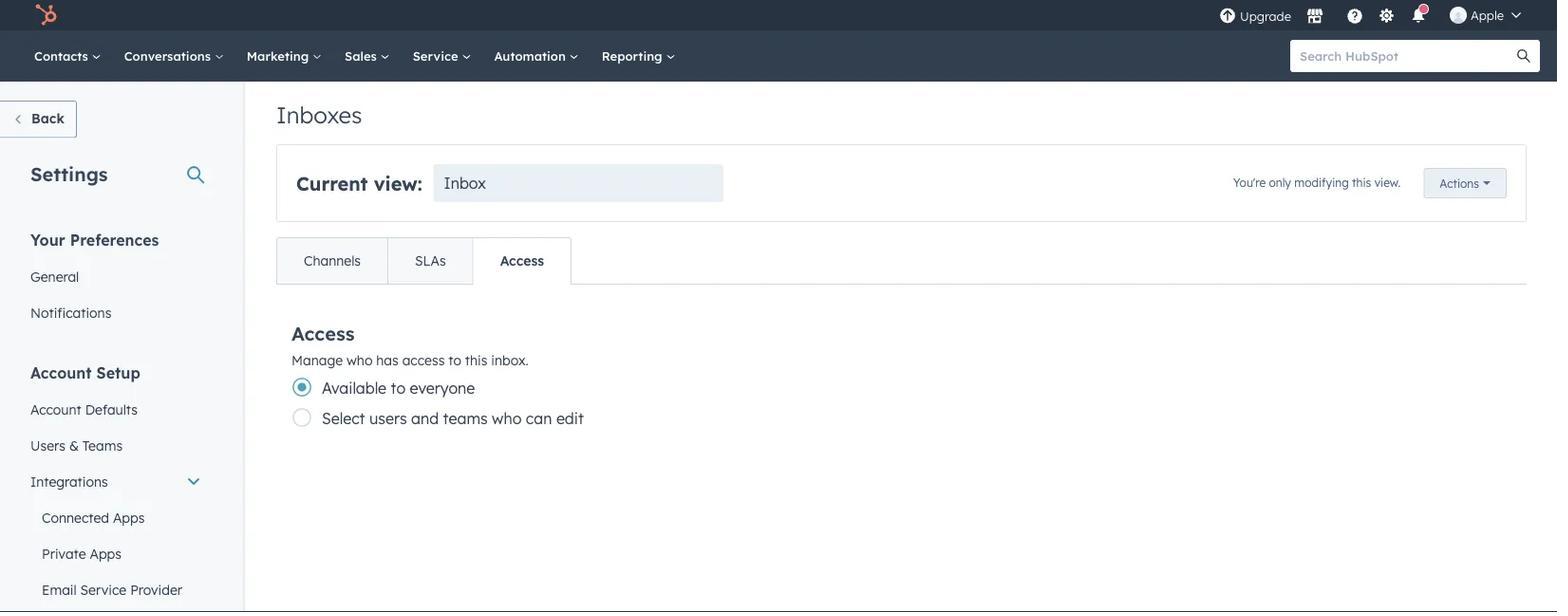 Task type: describe. For each thing, give the bounding box(es) containing it.
settings link
[[1375, 5, 1399, 25]]

conversations
[[124, 48, 214, 64]]

service inside the email service provider link
[[80, 582, 126, 598]]

apps for connected apps
[[113, 509, 145, 526]]

1 horizontal spatial who
[[492, 409, 522, 428]]

integrations button
[[19, 464, 213, 500]]

select users and teams who can edit
[[322, 409, 584, 428]]

account defaults
[[30, 401, 138, 418]]

general
[[30, 268, 79, 285]]

provider
[[130, 582, 182, 598]]

teams
[[82, 437, 123, 454]]

marketplaces button
[[1295, 0, 1335, 30]]

and
[[411, 409, 439, 428]]

defaults
[[85, 401, 138, 418]]

inboxes
[[276, 101, 362, 129]]

has
[[376, 352, 399, 369]]

integrations
[[30, 473, 108, 490]]

hubspot link
[[23, 4, 71, 27]]

service link
[[401, 30, 483, 82]]

slas link
[[387, 238, 473, 284]]

account for account defaults
[[30, 401, 81, 418]]

actions
[[1440, 176, 1479, 190]]

setup
[[96, 363, 140, 382]]

preferences
[[70, 230, 159, 249]]

Search HubSpot search field
[[1290, 40, 1523, 72]]

channels
[[304, 253, 361, 269]]

can
[[526, 409, 552, 428]]

users & teams
[[30, 437, 123, 454]]

1 horizontal spatial this
[[1352, 175, 1371, 190]]

general link
[[19, 259, 213, 295]]

search button
[[1508, 40, 1540, 72]]

0 horizontal spatial to
[[391, 379, 406, 398]]

apple button
[[1439, 0, 1533, 30]]

teams
[[443, 409, 488, 428]]

bob builder image
[[1450, 7, 1467, 24]]

reporting
[[602, 48, 666, 64]]

back link
[[0, 101, 77, 138]]

upgrade image
[[1219, 8, 1236, 25]]

private apps link
[[19, 536, 213, 572]]

tab list containing channels
[[276, 237, 572, 285]]

private
[[42, 546, 86, 562]]

available to everyone
[[322, 379, 475, 398]]

select
[[322, 409, 365, 428]]

view:
[[374, 171, 422, 195]]

menu containing apple
[[1217, 0, 1535, 30]]

service inside service link
[[413, 48, 462, 64]]

marketing link
[[235, 30, 333, 82]]

everyone
[[410, 379, 475, 398]]

actions button
[[1424, 168, 1507, 198]]

your preferences
[[30, 230, 159, 249]]

this inside the access manage who has access to this inbox.
[[465, 352, 488, 369]]

access
[[402, 352, 445, 369]]

automation
[[494, 48, 569, 64]]

reporting link
[[590, 30, 687, 82]]

connected apps link
[[19, 500, 213, 536]]

sales
[[345, 48, 380, 64]]



Task type: vqa. For each thing, say whether or not it's contained in the screenshot.
Close IMAGE in the top of the page
no



Task type: locate. For each thing, give the bounding box(es) containing it.
account setup element
[[19, 362, 213, 612]]

manage
[[292, 352, 343, 369]]

service down private apps link
[[80, 582, 126, 598]]

private apps
[[42, 546, 122, 562]]

automation link
[[483, 30, 590, 82]]

apps inside private apps link
[[90, 546, 122, 562]]

this left view.
[[1352, 175, 1371, 190]]

account up users
[[30, 401, 81, 418]]

tab list
[[276, 237, 572, 285]]

apps up email service provider
[[90, 546, 122, 562]]

available
[[322, 379, 387, 398]]

access for access manage who has access to this inbox.
[[292, 321, 355, 345]]

who left can
[[492, 409, 522, 428]]

your
[[30, 230, 65, 249]]

conversations link
[[113, 30, 235, 82]]

2 account from the top
[[30, 401, 81, 418]]

apps
[[113, 509, 145, 526], [90, 546, 122, 562]]

to inside the access manage who has access to this inbox.
[[448, 352, 461, 369]]

1 horizontal spatial to
[[448, 352, 461, 369]]

notifications link
[[19, 295, 213, 331]]

email service provider
[[42, 582, 182, 598]]

current
[[296, 171, 368, 195]]

service right "sales" link
[[413, 48, 462, 64]]

notifications button
[[1402, 0, 1435, 30]]

you're
[[1233, 175, 1266, 190]]

0 vertical spatial service
[[413, 48, 462, 64]]

access right slas
[[500, 253, 544, 269]]

view.
[[1375, 175, 1401, 190]]

you're only modifying this view.
[[1233, 175, 1401, 190]]

channels link
[[277, 238, 387, 284]]

help button
[[1339, 0, 1371, 30]]

users & teams link
[[19, 428, 213, 464]]

0 horizontal spatial service
[[80, 582, 126, 598]]

0 vertical spatial account
[[30, 363, 92, 382]]

menu
[[1217, 0, 1535, 30]]

1 vertical spatial access
[[292, 321, 355, 345]]

users
[[369, 409, 407, 428]]

edit
[[556, 409, 584, 428]]

0 vertical spatial apps
[[113, 509, 145, 526]]

contacts
[[34, 48, 92, 64]]

1 vertical spatial service
[[80, 582, 126, 598]]

upgrade
[[1240, 9, 1291, 24]]

this left inbox.
[[465, 352, 488, 369]]

to
[[448, 352, 461, 369], [391, 379, 406, 398]]

settings image
[[1378, 8, 1395, 25]]

sales link
[[333, 30, 401, 82]]

who inside the access manage who has access to this inbox.
[[347, 352, 373, 369]]

connected apps
[[42, 509, 145, 526]]

1 vertical spatial apps
[[90, 546, 122, 562]]

who left "has"
[[347, 352, 373, 369]]

apple
[[1471, 7, 1504, 23]]

contacts link
[[23, 30, 113, 82]]

apps down 'integrations' button
[[113, 509, 145, 526]]

notifications image
[[1410, 9, 1427, 26]]

0 vertical spatial who
[[347, 352, 373, 369]]

0 horizontal spatial access
[[292, 321, 355, 345]]

access manage who has access to this inbox.
[[292, 321, 529, 369]]

email
[[42, 582, 77, 598]]

service
[[413, 48, 462, 64], [80, 582, 126, 598]]

users
[[30, 437, 65, 454]]

0 vertical spatial this
[[1352, 175, 1371, 190]]

email service provider link
[[19, 572, 213, 608]]

1 vertical spatial to
[[391, 379, 406, 398]]

1 vertical spatial who
[[492, 409, 522, 428]]

apps for private apps
[[90, 546, 122, 562]]

access link
[[473, 238, 571, 284]]

0 vertical spatial to
[[448, 352, 461, 369]]

to up everyone
[[448, 352, 461, 369]]

current view:
[[296, 171, 422, 195]]

1 vertical spatial this
[[465, 352, 488, 369]]

0 vertical spatial access
[[500, 253, 544, 269]]

your preferences element
[[19, 229, 213, 331]]

this
[[1352, 175, 1371, 190], [465, 352, 488, 369]]

1 account from the top
[[30, 363, 92, 382]]

&
[[69, 437, 79, 454]]

account
[[30, 363, 92, 382], [30, 401, 81, 418]]

only
[[1269, 175, 1291, 190]]

account setup
[[30, 363, 140, 382]]

back
[[31, 110, 64, 127]]

settings
[[30, 162, 108, 186]]

marketing
[[247, 48, 312, 64]]

access inside the access manage who has access to this inbox.
[[292, 321, 355, 345]]

0 horizontal spatial who
[[347, 352, 373, 369]]

1 horizontal spatial service
[[413, 48, 462, 64]]

access inside tab list
[[500, 253, 544, 269]]

to down "has"
[[391, 379, 406, 398]]

inbox button
[[434, 164, 724, 202]]

account defaults link
[[19, 392, 213, 428]]

account up account defaults
[[30, 363, 92, 382]]

hubspot image
[[34, 4, 57, 27]]

account for account setup
[[30, 363, 92, 382]]

marketplaces image
[[1307, 9, 1324, 26]]

who
[[347, 352, 373, 369], [492, 409, 522, 428]]

inbox.
[[491, 352, 529, 369]]

connected
[[42, 509, 109, 526]]

modifying
[[1294, 175, 1349, 190]]

access up manage
[[292, 321, 355, 345]]

slas
[[415, 253, 446, 269]]

0 horizontal spatial this
[[465, 352, 488, 369]]

search image
[[1517, 49, 1531, 63]]

apps inside connected apps link
[[113, 509, 145, 526]]

access
[[500, 253, 544, 269], [292, 321, 355, 345]]

access for access
[[500, 253, 544, 269]]

notifications
[[30, 304, 111, 321]]

inbox
[[444, 174, 486, 193]]

1 vertical spatial account
[[30, 401, 81, 418]]

help image
[[1346, 9, 1364, 26]]

1 horizontal spatial access
[[500, 253, 544, 269]]



